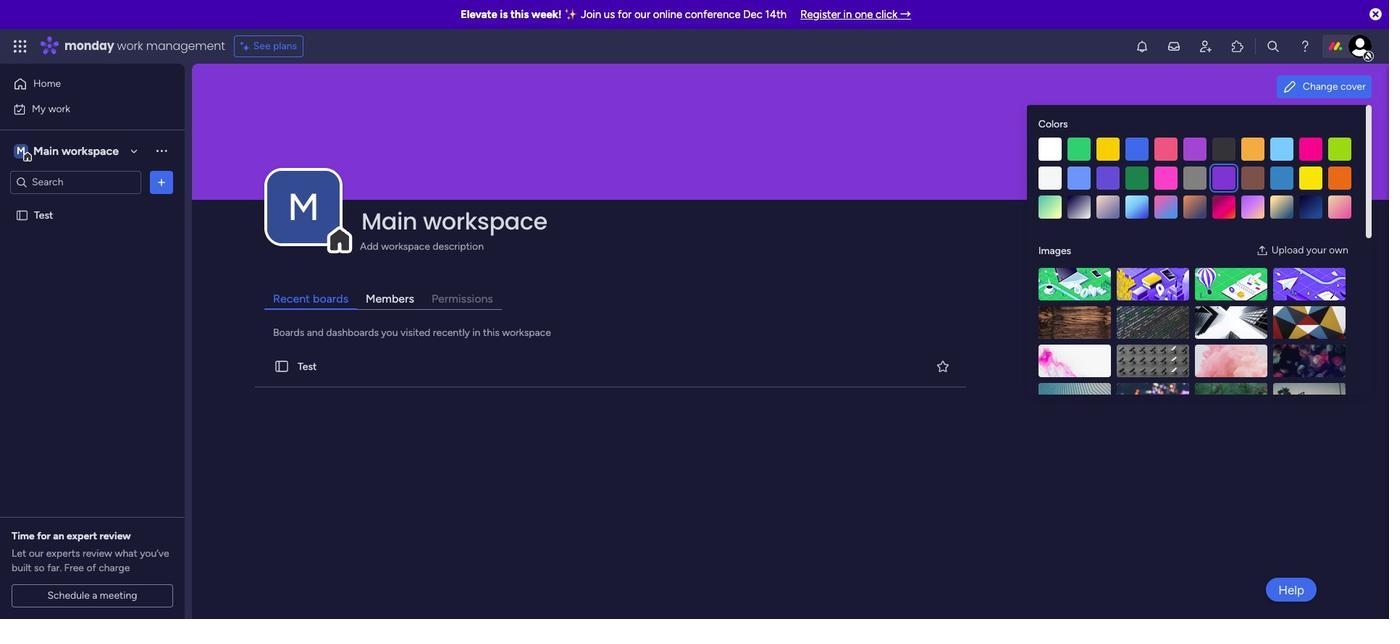Task type: describe. For each thing, give the bounding box(es) containing it.
test for public board icon within the test list box
[[34, 209, 53, 221]]

m for workspace icon
[[17, 145, 25, 157]]

0 vertical spatial this
[[511, 8, 529, 21]]

recent
[[273, 292, 310, 306]]

plans
[[273, 40, 297, 52]]

Search in workspace field
[[30, 174, 121, 191]]

and
[[307, 327, 324, 339]]

built
[[12, 562, 32, 574]]

14th
[[765, 8, 787, 21]]

so
[[34, 562, 45, 574]]

your
[[1307, 244, 1327, 256]]

click
[[876, 8, 898, 21]]

add to favorites image
[[936, 359, 950, 374]]

elevate is this week! ✨ join us for our online conference dec 14th
[[461, 8, 787, 21]]

permissions
[[432, 292, 493, 306]]

change cover
[[1303, 80, 1366, 93]]

week!
[[532, 8, 562, 21]]

work for my
[[48, 103, 70, 115]]

description
[[433, 241, 484, 253]]

select product image
[[13, 39, 28, 54]]

workspace image
[[267, 171, 340, 243]]

our inside the time for an expert review let our experts review what you've built so far. free of charge
[[29, 548, 44, 560]]

is
[[500, 8, 508, 21]]

boards
[[273, 327, 304, 339]]

schedule a meeting
[[47, 590, 137, 602]]

you've
[[140, 548, 169, 560]]

workspace selection element
[[14, 142, 121, 161]]

dashboards
[[326, 327, 379, 339]]

test link
[[252, 346, 969, 388]]

see
[[253, 40, 271, 52]]

upload your own button
[[1251, 239, 1355, 262]]

test for public board icon inside the test link
[[298, 360, 317, 373]]

management
[[146, 38, 225, 54]]

add
[[360, 241, 379, 253]]

options image
[[154, 175, 169, 189]]

public board image inside test link
[[274, 359, 290, 375]]

upload
[[1272, 244, 1304, 256]]

change cover button
[[1277, 75, 1372, 99]]

monday work management
[[64, 38, 225, 54]]

schedule a meeting button
[[12, 585, 173, 608]]

members
[[366, 292, 414, 306]]

m for workspace image
[[288, 185, 320, 230]]

an
[[53, 530, 64, 543]]

my
[[32, 103, 46, 115]]

expert
[[67, 530, 97, 543]]

boards and dashboards you visited recently in this workspace
[[273, 327, 551, 339]]

1 horizontal spatial for
[[618, 8, 632, 21]]

search everything image
[[1266, 39, 1281, 54]]



Task type: locate. For each thing, give the bounding box(es) containing it.
visited
[[401, 327, 431, 339]]

register in one click →
[[801, 8, 911, 21]]

for left "an"
[[37, 530, 51, 543]]

public board image down boards
[[274, 359, 290, 375]]

photo icon image
[[1257, 245, 1268, 256]]

work inside button
[[48, 103, 70, 115]]

option
[[0, 202, 185, 205]]

0 horizontal spatial public board image
[[15, 208, 29, 222]]

experts
[[46, 548, 80, 560]]

0 vertical spatial review
[[100, 530, 131, 543]]

main
[[33, 144, 59, 158], [362, 205, 417, 238]]

1 vertical spatial main workspace
[[362, 205, 547, 238]]

0 vertical spatial work
[[117, 38, 143, 54]]

1 vertical spatial in
[[473, 327, 481, 339]]

time for an expert review let our experts review what you've built so far. free of charge
[[12, 530, 169, 574]]

dec
[[744, 8, 763, 21]]

schedule
[[47, 590, 90, 602]]

0 vertical spatial in
[[844, 8, 852, 21]]

0 horizontal spatial test
[[34, 209, 53, 221]]

test down search in workspace field
[[34, 209, 53, 221]]

for
[[618, 8, 632, 21], [37, 530, 51, 543]]

1 vertical spatial this
[[483, 327, 500, 339]]

1 horizontal spatial in
[[844, 8, 852, 21]]

main workspace inside workspace selection element
[[33, 144, 119, 158]]

boards
[[313, 292, 349, 306]]

in right recently
[[473, 327, 481, 339]]

in left the one
[[844, 8, 852, 21]]

conference
[[685, 8, 741, 21]]

0 horizontal spatial main workspace
[[33, 144, 119, 158]]

0 horizontal spatial our
[[29, 548, 44, 560]]

0 vertical spatial for
[[618, 8, 632, 21]]

main inside workspace selection element
[[33, 144, 59, 158]]

1 horizontal spatial public board image
[[274, 359, 290, 375]]

for right us
[[618, 8, 632, 21]]

own
[[1329, 244, 1349, 256]]

let
[[12, 548, 26, 560]]

this right recently
[[483, 327, 500, 339]]

1 horizontal spatial this
[[511, 8, 529, 21]]

elevate
[[461, 8, 497, 21]]

our up so
[[29, 548, 44, 560]]

main right workspace icon
[[33, 144, 59, 158]]

this
[[511, 8, 529, 21], [483, 327, 500, 339]]

0 vertical spatial m
[[17, 145, 25, 157]]

1 horizontal spatial our
[[635, 8, 651, 21]]

main up the add
[[362, 205, 417, 238]]

1 horizontal spatial m
[[288, 185, 320, 230]]

in
[[844, 8, 852, 21], [473, 327, 481, 339]]

1 vertical spatial review
[[83, 548, 112, 560]]

of
[[87, 562, 96, 574]]

workspace
[[62, 144, 119, 158], [423, 205, 547, 238], [381, 241, 430, 253], [502, 327, 551, 339]]

0 horizontal spatial in
[[473, 327, 481, 339]]

a
[[92, 590, 97, 602]]

0 horizontal spatial this
[[483, 327, 500, 339]]

0 horizontal spatial work
[[48, 103, 70, 115]]

add workspace description
[[360, 241, 484, 253]]

help
[[1279, 583, 1305, 597]]

brad klo image
[[1349, 35, 1372, 58]]

1 horizontal spatial work
[[117, 38, 143, 54]]

apps image
[[1231, 39, 1245, 54]]

m inside workspace image
[[288, 185, 320, 230]]

upload your own
[[1272, 244, 1349, 256]]

charge
[[99, 562, 130, 574]]

what
[[115, 548, 137, 560]]

public board image down workspace icon
[[15, 208, 29, 222]]

see plans button
[[234, 35, 304, 57]]

monday
[[64, 38, 114, 54]]

review up the of
[[83, 548, 112, 560]]

1 vertical spatial test
[[298, 360, 317, 373]]

see plans
[[253, 40, 297, 52]]

1 horizontal spatial main workspace
[[362, 205, 547, 238]]

us
[[604, 8, 615, 21]]

review
[[100, 530, 131, 543], [83, 548, 112, 560]]

workspace options image
[[154, 144, 169, 158]]

colors
[[1039, 118, 1068, 130]]

0 vertical spatial our
[[635, 8, 651, 21]]

work right my
[[48, 103, 70, 115]]

time
[[12, 530, 35, 543]]

inbox image
[[1167, 39, 1182, 54]]

help image
[[1298, 39, 1313, 54]]

0 horizontal spatial for
[[37, 530, 51, 543]]

recently
[[433, 327, 470, 339]]

my work button
[[9, 97, 156, 121]]

0 vertical spatial main workspace
[[33, 144, 119, 158]]

images
[[1039, 245, 1072, 257]]

1 vertical spatial for
[[37, 530, 51, 543]]

1 horizontal spatial test
[[298, 360, 317, 373]]

notifications image
[[1135, 39, 1150, 54]]

test list box
[[0, 200, 185, 423]]

m
[[17, 145, 25, 157], [288, 185, 320, 230]]

register
[[801, 8, 841, 21]]

work
[[117, 38, 143, 54], [48, 103, 70, 115]]

cover
[[1341, 80, 1366, 93]]

register in one click → link
[[801, 8, 911, 21]]

main workspace up description
[[362, 205, 547, 238]]

m inside workspace icon
[[17, 145, 25, 157]]

✨
[[564, 8, 578, 21]]

workspace image
[[14, 143, 28, 159]]

1 horizontal spatial main
[[362, 205, 417, 238]]

0 horizontal spatial m
[[17, 145, 25, 157]]

0 vertical spatial public board image
[[15, 208, 29, 222]]

our
[[635, 8, 651, 21], [29, 548, 44, 560]]

0 horizontal spatial main
[[33, 144, 59, 158]]

→
[[901, 8, 911, 21]]

change
[[1303, 80, 1338, 93]]

1 vertical spatial work
[[48, 103, 70, 115]]

1 vertical spatial our
[[29, 548, 44, 560]]

for inside the time for an expert review let our experts review what you've built so far. free of charge
[[37, 530, 51, 543]]

1 vertical spatial main
[[362, 205, 417, 238]]

1 vertical spatial public board image
[[274, 359, 290, 375]]

test down and
[[298, 360, 317, 373]]

public board image inside test list box
[[15, 208, 29, 222]]

work for monday
[[117, 38, 143, 54]]

free
[[64, 562, 84, 574]]

my work
[[32, 103, 70, 115]]

meeting
[[100, 590, 137, 602]]

1 vertical spatial m
[[288, 185, 320, 230]]

main workspace
[[33, 144, 119, 158], [362, 205, 547, 238]]

main workspace up search in workspace field
[[33, 144, 119, 158]]

work right monday
[[117, 38, 143, 54]]

far.
[[47, 562, 62, 574]]

this right is
[[511, 8, 529, 21]]

0 vertical spatial test
[[34, 209, 53, 221]]

join
[[581, 8, 601, 21]]

review up what
[[100, 530, 131, 543]]

recent boards
[[273, 292, 349, 306]]

one
[[855, 8, 873, 21]]

you
[[381, 327, 398, 339]]

Main workspace field
[[358, 205, 1331, 238]]

public board image
[[15, 208, 29, 222], [274, 359, 290, 375]]

m button
[[267, 171, 340, 243]]

our left online
[[635, 8, 651, 21]]

invite members image
[[1199, 39, 1213, 54]]

test inside list box
[[34, 209, 53, 221]]

help button
[[1266, 578, 1317, 602]]

home button
[[9, 72, 156, 96]]

home
[[33, 78, 61, 90]]

test
[[34, 209, 53, 221], [298, 360, 317, 373]]

0 vertical spatial main
[[33, 144, 59, 158]]

online
[[653, 8, 683, 21]]



Task type: vqa. For each thing, say whether or not it's contained in the screenshot.
15
no



